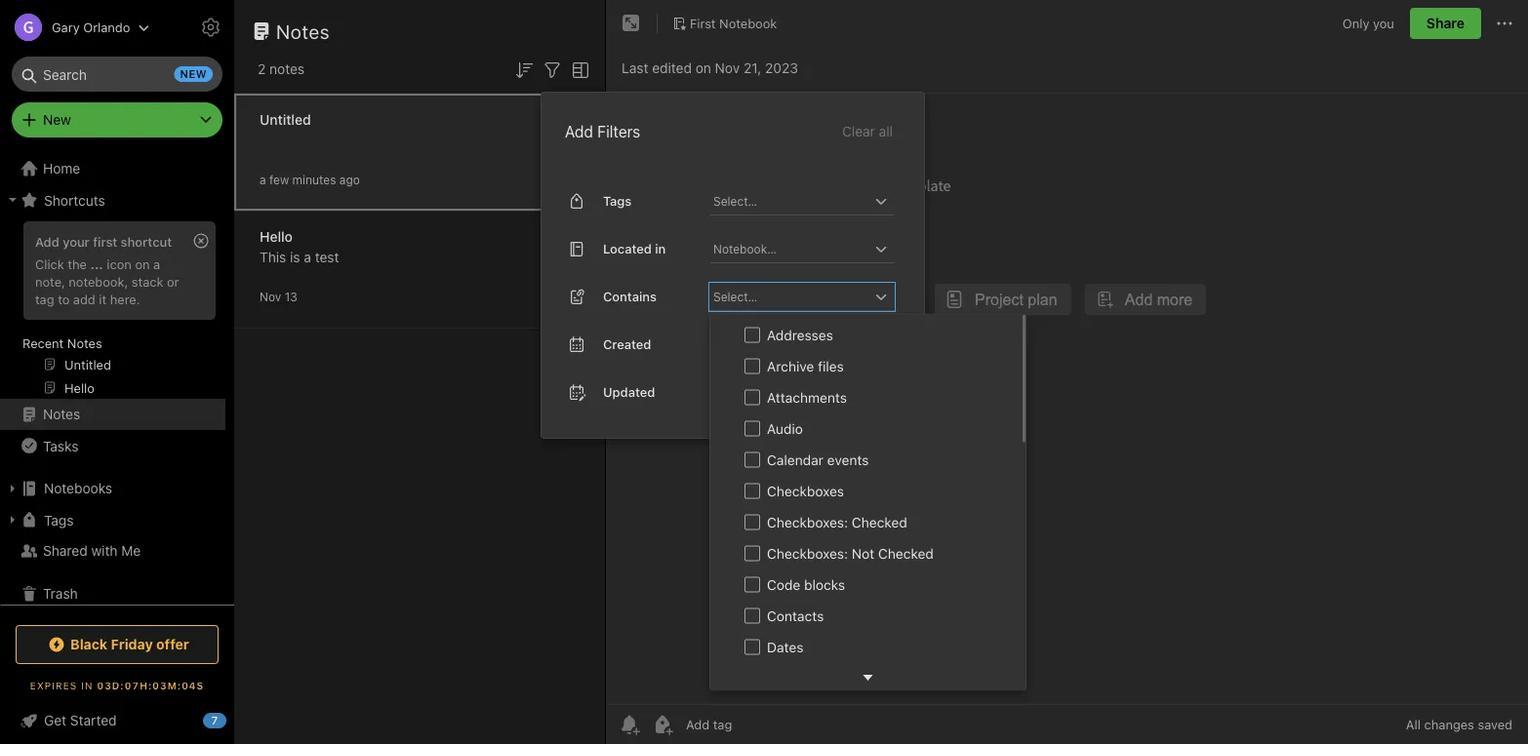 Task type: vqa. For each thing, say whether or not it's contained in the screenshot.
test on the left top of page
yes



Task type: describe. For each thing, give the bounding box(es) containing it.
orlando
[[83, 20, 130, 35]]

this is a test
[[260, 249, 339, 265]]

only you
[[1343, 16, 1395, 31]]

offer
[[156, 637, 189, 653]]

Select225 checkbox
[[745, 546, 760, 561]]

the
[[68, 257, 87, 271]]

a for this is a test
[[304, 249, 311, 265]]

Select227 checkbox
[[745, 608, 760, 624]]

Select226 checkbox
[[745, 577, 760, 593]]

notebook
[[719, 16, 777, 30]]

recent
[[22, 336, 64, 350]]

first
[[690, 16, 716, 30]]

created
[[603, 337, 651, 352]]

on inside icon on a note, notebook, stack or tag to add it here.
[[135, 257, 150, 271]]

share button
[[1410, 8, 1482, 39]]

group containing add your first shortcut
[[0, 216, 225, 407]]

tasks
[[43, 438, 78, 454]]

More actions field
[[1493, 8, 1517, 39]]

tag
[[35, 292, 54, 306]]

expand tags image
[[5, 512, 20, 528]]

checkboxes: for checkboxes: checked
[[767, 515, 848, 531]]

files
[[818, 358, 844, 375]]

get
[[44, 713, 66, 729]]

attachments
[[767, 390, 847, 406]]

a for icon on a note, notebook, stack or tag to add it here.
[[153, 257, 160, 271]]

Tags field
[[710, 187, 895, 216]]

dates
[[767, 640, 804, 656]]

me
[[121, 543, 141, 559]]

Select218 checkbox
[[745, 327, 760, 343]]

2023
[[765, 60, 798, 76]]

black
[[70, 637, 108, 653]]

1 horizontal spatial tags
[[603, 194, 632, 208]]

Select223 checkbox
[[745, 483, 760, 499]]

changes
[[1425, 718, 1475, 733]]

home
[[43, 161, 80, 177]]

hello
[[260, 229, 293, 245]]

Note Editor text field
[[606, 94, 1529, 705]]

last
[[622, 60, 649, 76]]

shortcut
[[121, 234, 172, 249]]

friday
[[111, 637, 153, 653]]

shortcuts
[[44, 192, 105, 208]]

untitled
[[260, 112, 311, 128]]

new search field
[[25, 57, 213, 92]]

code blocks
[[767, 577, 845, 593]]

0 vertical spatial checked
[[852, 515, 907, 531]]

notes inside group
[[67, 336, 102, 350]]

Contains field
[[710, 283, 895, 311]]

contacts
[[767, 608, 824, 624]]

expand note image
[[620, 12, 643, 35]]

here.
[[110, 292, 140, 306]]

black friday offer button
[[16, 626, 219, 665]]

clear all button
[[840, 120, 895, 143]]

Add filters field
[[541, 57, 564, 82]]

to
[[58, 292, 70, 306]]

audio
[[767, 421, 803, 437]]

add a reminder image
[[618, 714, 641, 737]]

archive files
[[767, 358, 844, 375]]

is
[[290, 249, 300, 265]]

minutes
[[292, 173, 336, 187]]

2 vertical spatial notes
[[43, 407, 80, 423]]

new button
[[12, 102, 223, 138]]

started
[[70, 713, 117, 729]]

in
[[81, 680, 93, 692]]

calendar events
[[767, 452, 869, 468]]

shared
[[43, 543, 88, 559]]

events
[[827, 452, 869, 468]]

updated
[[603, 385, 655, 400]]

clear all
[[842, 123, 893, 139]]

more actions image
[[1493, 12, 1517, 35]]

expires
[[30, 680, 77, 692]]

note window element
[[606, 0, 1529, 745]]

shortcuts button
[[0, 184, 225, 216]]

tags button
[[0, 505, 225, 536]]

edited
[[652, 60, 692, 76]]

get started
[[44, 713, 117, 729]]

 input text field for tags
[[712, 187, 870, 215]]

expand notebooks image
[[5, 481, 20, 497]]

all
[[879, 123, 893, 139]]

7
[[212, 715, 218, 728]]

all
[[1406, 718, 1421, 733]]

first
[[93, 234, 117, 249]]

addresses
[[767, 327, 833, 343]]

contains
[[603, 289, 657, 304]]

notebooks link
[[0, 473, 225, 505]]

gary orlando
[[52, 20, 130, 35]]

new
[[43, 112, 71, 128]]

archive
[[767, 358, 814, 375]]



Task type: locate. For each thing, give the bounding box(es) containing it.
0 vertical spatial add
[[565, 122, 593, 141]]

trash
[[43, 586, 78, 602]]

with
[[91, 543, 118, 559]]

0 horizontal spatial nov
[[260, 290, 281, 304]]

saved
[[1478, 718, 1513, 733]]

located in
[[603, 242, 666, 256]]

group
[[0, 216, 225, 407]]

a few minutes ago
[[260, 173, 360, 187]]

add filters
[[565, 122, 641, 141]]

 input text field inside located in field
[[712, 235, 870, 262]]

1 vertical spatial notes
[[67, 336, 102, 350]]

1 horizontal spatial a
[[260, 173, 266, 187]]

on up stack
[[135, 257, 150, 271]]

tasks button
[[0, 430, 225, 462]]

all changes saved
[[1406, 718, 1513, 733]]

2  input text field from the top
[[712, 235, 870, 262]]

row group
[[711, 316, 1023, 745]]

notes up notes
[[276, 20, 330, 42]]

Select224 checkbox
[[745, 514, 760, 530]]

 input text field inside the tags field
[[712, 187, 870, 215]]

checkboxes: for checkboxes: not checked
[[767, 546, 848, 562]]

Account field
[[0, 8, 150, 47]]

Help and Learning task checklist field
[[0, 706, 234, 737]]

1 horizontal spatial add
[[565, 122, 593, 141]]

add
[[565, 122, 593, 141], [35, 234, 59, 249]]

checkboxes
[[767, 483, 844, 500]]

calendar
[[767, 452, 824, 468]]

not
[[852, 546, 875, 562]]

first notebook
[[690, 16, 777, 30]]

Select220 checkbox
[[745, 390, 760, 405]]

notes
[[269, 61, 305, 77]]

...
[[90, 257, 103, 271]]

13
[[285, 290, 297, 304]]

tree
[[0, 153, 234, 622]]

a up stack
[[153, 257, 160, 271]]

filters
[[598, 122, 641, 141]]

1 horizontal spatial nov
[[715, 60, 740, 76]]

click to collapse image
[[227, 709, 242, 732]]

Search text field
[[25, 57, 209, 92]]

row group containing addresses
[[711, 316, 1023, 745]]

Add tag field
[[684, 717, 831, 734]]

0 horizontal spatial tags
[[44, 512, 74, 528]]

click
[[35, 257, 64, 271]]

checkboxes: not checked
[[767, 546, 934, 562]]

1 vertical spatial tags
[[44, 512, 74, 528]]

nov inside note window element
[[715, 60, 740, 76]]

Select228 checkbox
[[745, 639, 760, 655]]

this
[[260, 249, 286, 265]]

 input text field down the tags field
[[712, 235, 870, 262]]

it
[[99, 292, 107, 306]]

share
[[1427, 15, 1465, 31]]

3  input text field from the top
[[712, 283, 870, 310]]

code
[[767, 577, 801, 593]]

1  input text field from the top
[[712, 187, 870, 215]]

1 vertical spatial nov
[[260, 290, 281, 304]]

tree containing home
[[0, 153, 234, 622]]

last edited on nov 21, 2023
[[622, 60, 798, 76]]

on right edited at the top left of the page
[[696, 60, 711, 76]]

add left filters at top left
[[565, 122, 593, 141]]

or
[[167, 274, 179, 289]]

0 horizontal spatial on
[[135, 257, 150, 271]]

tags up shared
[[44, 512, 74, 528]]

add for add your first shortcut
[[35, 234, 59, 249]]

gary
[[52, 20, 80, 35]]

checkboxes:
[[767, 515, 848, 531], [767, 546, 848, 562]]

few
[[269, 173, 289, 187]]

settings image
[[199, 16, 223, 39]]

add filters image
[[541, 58, 564, 82]]

you
[[1373, 16, 1395, 31]]

in
[[655, 242, 666, 256]]

checkboxes: down the checkboxes
[[767, 515, 848, 531]]

add your first shortcut
[[35, 234, 172, 249]]

first notebook button
[[666, 10, 784, 37]]

add for add filters
[[565, 122, 593, 141]]

checked
[[852, 515, 907, 531], [878, 546, 934, 562]]

clear
[[842, 123, 875, 139]]

notebook,
[[69, 274, 128, 289]]

0 vertical spatial on
[[696, 60, 711, 76]]

a inside icon on a note, notebook, stack or tag to add it here.
[[153, 257, 160, 271]]

add tag image
[[651, 714, 674, 737]]

nov left the 21,
[[715, 60, 740, 76]]

ago
[[339, 173, 360, 187]]

click the ...
[[35, 257, 103, 271]]

0 vertical spatial tags
[[603, 194, 632, 208]]

checked right not
[[878, 546, 934, 562]]

only
[[1343, 16, 1370, 31]]

2 horizontal spatial a
[[304, 249, 311, 265]]

notes link
[[0, 399, 225, 430]]

1 vertical spatial on
[[135, 257, 150, 271]]

0 horizontal spatial add
[[35, 234, 59, 249]]

black friday offer
[[70, 637, 189, 653]]

 input text field for contains
[[712, 283, 870, 310]]

on inside note window element
[[696, 60, 711, 76]]

1 checkboxes: from the top
[[767, 515, 848, 531]]

2 vertical spatial  input text field
[[712, 283, 870, 310]]

0 vertical spatial notes
[[276, 20, 330, 42]]

0 horizontal spatial a
[[153, 257, 160, 271]]

1 vertical spatial checked
[[878, 546, 934, 562]]

0 vertical spatial nov
[[715, 60, 740, 76]]

located
[[603, 242, 652, 256]]

 input text field up addresses
[[712, 283, 870, 310]]

a right is
[[304, 249, 311, 265]]

your
[[63, 234, 90, 249]]

tags inside button
[[44, 512, 74, 528]]

home link
[[0, 153, 234, 184]]

test
[[315, 249, 339, 265]]

Sort options field
[[512, 57, 536, 82]]

a
[[260, 173, 266, 187], [304, 249, 311, 265], [153, 257, 160, 271]]

a left few
[[260, 173, 266, 187]]

tags up 'located'
[[603, 194, 632, 208]]

Select222 checkbox
[[745, 452, 760, 468]]

2 notes
[[258, 61, 305, 77]]

0 vertical spatial checkboxes:
[[767, 515, 848, 531]]

1 horizontal spatial on
[[696, 60, 711, 76]]

on
[[696, 60, 711, 76], [135, 257, 150, 271]]

 input text field
[[712, 187, 870, 215], [712, 235, 870, 262], [712, 283, 870, 310]]

2 checkboxes: from the top
[[767, 546, 848, 562]]

notes right recent
[[67, 336, 102, 350]]

icon on a note, notebook, stack or tag to add it here.
[[35, 257, 179, 306]]

add up click
[[35, 234, 59, 249]]

1 vertical spatial  input text field
[[712, 235, 870, 262]]

checkboxes: checked
[[767, 515, 907, 531]]

Select221 checkbox
[[745, 421, 760, 436]]

 input text field inside contains field
[[712, 283, 870, 310]]

0 vertical spatial  input text field
[[712, 187, 870, 215]]

 input text field for located in
[[712, 235, 870, 262]]

shared with me
[[43, 543, 141, 559]]

 input text field up located in field
[[712, 187, 870, 215]]

expires in 03d:07h:03m:04s
[[30, 680, 204, 692]]

checkboxes: up code blocks at the right bottom of the page
[[767, 546, 848, 562]]

trash link
[[0, 579, 225, 610]]

View options field
[[564, 57, 592, 82]]

1 vertical spatial add
[[35, 234, 59, 249]]

nov left 13
[[260, 290, 281, 304]]

checked up not
[[852, 515, 907, 531]]

shared with me link
[[0, 536, 225, 567]]

recent notes
[[22, 336, 102, 350]]

Select219 checkbox
[[745, 358, 760, 374]]

new
[[180, 68, 207, 81]]

Located in field
[[710, 235, 895, 263]]

blocks
[[804, 577, 845, 593]]

icon
[[107, 257, 132, 271]]

Select229 checkbox
[[745, 671, 760, 686]]

notes up tasks
[[43, 407, 80, 423]]

notebooks
[[44, 481, 112, 497]]

nov 13
[[260, 290, 297, 304]]

21,
[[744, 60, 762, 76]]

add inside group
[[35, 234, 59, 249]]

stack
[[132, 274, 163, 289]]

1 vertical spatial checkboxes:
[[767, 546, 848, 562]]



